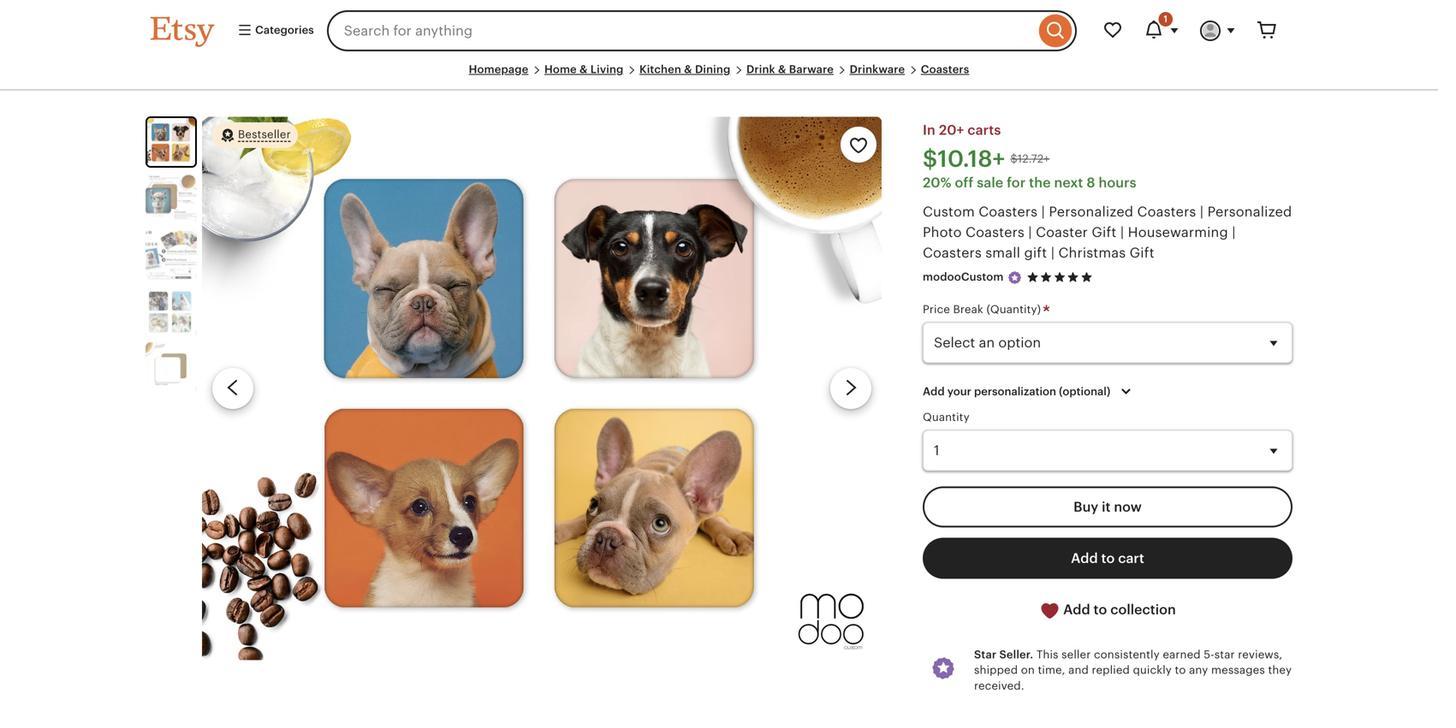 Task type: locate. For each thing, give the bounding box(es) containing it.
homepage link
[[469, 63, 529, 76]]

add for add to collection
[[1064, 603, 1091, 618]]

2 & from the left
[[685, 63, 693, 76]]

None search field
[[327, 10, 1078, 51]]

1 horizontal spatial custom coasters personalized coasters personalized photo image 1 image
[[202, 117, 882, 661]]

(optional)
[[1060, 385, 1111, 398]]

coasters link
[[921, 63, 970, 76]]

personalized down 8
[[1050, 204, 1134, 220]]

consistently
[[1095, 649, 1160, 662]]

&
[[580, 63, 588, 76], [685, 63, 693, 76], [779, 63, 787, 76]]

this seller consistently earned 5-star reviews, shipped on time, and replied quickly to any messages they received.
[[975, 649, 1293, 693]]

1 & from the left
[[580, 63, 588, 76]]

coasters down photo
[[923, 245, 982, 261]]

quantity
[[923, 411, 970, 424]]

messages
[[1212, 664, 1266, 677]]

to down earned
[[1176, 664, 1187, 677]]

for
[[1007, 175, 1026, 190]]

1 horizontal spatial personalized
[[1208, 204, 1293, 220]]

1 horizontal spatial gift
[[1130, 245, 1155, 261]]

1 vertical spatial to
[[1094, 603, 1108, 618]]

collection
[[1111, 603, 1177, 618]]

|
[[1042, 204, 1046, 220], [1201, 204, 1204, 220], [1029, 225, 1033, 240], [1121, 225, 1125, 240], [1233, 225, 1237, 240], [1052, 245, 1055, 261]]

shipped
[[975, 664, 1019, 677]]

kitchen
[[640, 63, 682, 76]]

coasters up housewarming
[[1138, 204, 1197, 220]]

2 vertical spatial to
[[1176, 664, 1187, 677]]

8
[[1087, 175, 1096, 190]]

gift
[[1092, 225, 1117, 240], [1130, 245, 1155, 261]]

to left "cart"
[[1102, 551, 1115, 567]]

add to collection
[[1061, 603, 1177, 618]]

off
[[955, 175, 974, 190]]

3 & from the left
[[779, 63, 787, 76]]

$10.18+
[[923, 146, 1006, 172]]

& left dining
[[685, 63, 693, 76]]

modoocustom link
[[923, 271, 1004, 284]]

now
[[1115, 500, 1142, 515]]

any
[[1190, 664, 1209, 677]]

to inside button
[[1094, 603, 1108, 618]]

add to cart button
[[923, 539, 1293, 580]]

0 vertical spatial add
[[923, 385, 945, 398]]

& for kitchen
[[685, 63, 693, 76]]

1 vertical spatial add
[[1072, 551, 1099, 567]]

add inside button
[[1072, 551, 1099, 567]]

0 horizontal spatial personalized
[[1050, 204, 1134, 220]]

to inside this seller consistently earned 5-star reviews, shipped on time, and replied quickly to any messages they received.
[[1176, 664, 1187, 677]]

add left the "your"
[[923, 385, 945, 398]]

coasters
[[921, 63, 970, 76], [979, 204, 1038, 220], [1138, 204, 1197, 220], [966, 225, 1025, 240], [923, 245, 982, 261]]

0 horizontal spatial &
[[580, 63, 588, 76]]

small
[[986, 245, 1021, 261]]

in
[[923, 123, 936, 138]]

0 vertical spatial gift
[[1092, 225, 1117, 240]]

add for add your personalization (optional)
[[923, 385, 945, 398]]

custom coasters personalized coasters personalized photo 1 blank coaster image
[[146, 343, 197, 394]]

personalization
[[975, 385, 1057, 398]]

add for add to cart
[[1072, 551, 1099, 567]]

to left collection
[[1094, 603, 1108, 618]]

custom coasters personalized coasters personalized photo image 2 image
[[146, 173, 197, 225]]

1
[[1164, 14, 1168, 24]]

photo
[[923, 225, 962, 240]]

personalized up housewarming
[[1208, 204, 1293, 220]]

they
[[1269, 664, 1293, 677]]

custom coasters personalized coasters personalized photo image 4 image
[[146, 286, 197, 338]]

1 horizontal spatial &
[[685, 63, 693, 76]]

quickly
[[1134, 664, 1173, 677]]

| up housewarming
[[1201, 204, 1204, 220]]

bestseller
[[238, 128, 291, 141]]

1 personalized from the left
[[1050, 204, 1134, 220]]

kitchen & dining
[[640, 63, 731, 76]]

custom coasters personalized coasters personalized photo image 3 image
[[146, 230, 197, 281]]

Search for anything text field
[[327, 10, 1036, 51]]

this
[[1037, 649, 1059, 662]]

custom coasters personalized coasters personalized photo image 1 image
[[202, 117, 882, 661], [147, 118, 195, 166]]

& right "home" on the left top
[[580, 63, 588, 76]]

living
[[591, 63, 624, 76]]

to
[[1102, 551, 1115, 567], [1094, 603, 1108, 618], [1176, 664, 1187, 677]]

add your personalization (optional)
[[923, 385, 1111, 398]]

add inside button
[[1064, 603, 1091, 618]]

none search field inside categories banner
[[327, 10, 1078, 51]]

menu bar
[[151, 62, 1288, 91]]

add inside dropdown button
[[923, 385, 945, 398]]

add left "cart"
[[1072, 551, 1099, 567]]

drink & barware
[[747, 63, 834, 76]]

gift down housewarming
[[1130, 245, 1155, 261]]

buy
[[1074, 500, 1099, 515]]

star
[[975, 649, 997, 662]]

$10.18+ $12.72+
[[923, 146, 1050, 172]]

categories
[[253, 23, 314, 36]]

hours
[[1099, 175, 1137, 190]]

2 horizontal spatial &
[[779, 63, 787, 76]]

gift up the christmas
[[1092, 225, 1117, 240]]

modoocustom
[[923, 271, 1004, 284]]

add up seller
[[1064, 603, 1091, 618]]

0 vertical spatial to
[[1102, 551, 1115, 567]]

kitchen & dining link
[[640, 63, 731, 76]]

add your personalization (optional) button
[[910, 374, 1150, 410]]

next
[[1055, 175, 1084, 190]]

coasters up 20+
[[921, 63, 970, 76]]

2 vertical spatial add
[[1064, 603, 1091, 618]]

your
[[948, 385, 972, 398]]

price
[[923, 303, 951, 316]]

in 20+ carts
[[923, 123, 1002, 138]]

menu bar containing homepage
[[151, 62, 1288, 91]]

add
[[923, 385, 945, 398], [1072, 551, 1099, 567], [1064, 603, 1091, 618]]

bestseller button
[[212, 122, 298, 149]]

received.
[[975, 680, 1025, 693]]

& right the drink
[[779, 63, 787, 76]]

to inside button
[[1102, 551, 1115, 567]]

it
[[1102, 500, 1111, 515]]

personalized
[[1050, 204, 1134, 220], [1208, 204, 1293, 220]]



Task type: describe. For each thing, give the bounding box(es) containing it.
on
[[1022, 664, 1035, 677]]

5-
[[1204, 649, 1215, 662]]

| up gift
[[1029, 225, 1033, 240]]

20% off sale for the next 8 hours
[[923, 175, 1137, 190]]

drink
[[747, 63, 776, 76]]

star_seller image
[[1008, 270, 1023, 286]]

drinkware link
[[850, 63, 906, 76]]

reviews,
[[1239, 649, 1283, 662]]

20%
[[923, 175, 952, 190]]

custom coasters | personalized coasters | personalized photo coasters | coaster gift | housewarming | coasters small gift | christmas gift
[[923, 204, 1293, 261]]

20+
[[940, 123, 965, 138]]

break
[[954, 303, 984, 316]]

$12.72+
[[1011, 153, 1050, 165]]

coasters up small
[[966, 225, 1025, 240]]

& for home
[[580, 63, 588, 76]]

0 horizontal spatial gift
[[1092, 225, 1117, 240]]

to for collection
[[1094, 603, 1108, 618]]

1 vertical spatial gift
[[1130, 245, 1155, 261]]

housewarming
[[1129, 225, 1229, 240]]

dining
[[695, 63, 731, 76]]

| right housewarming
[[1233, 225, 1237, 240]]

seller.
[[1000, 649, 1034, 662]]

categories banner
[[120, 0, 1319, 62]]

carts
[[968, 123, 1002, 138]]

0 horizontal spatial custom coasters personalized coasters personalized photo image 1 image
[[147, 118, 195, 166]]

star seller.
[[975, 649, 1034, 662]]

coasters down for
[[979, 204, 1038, 220]]

home
[[545, 63, 577, 76]]

price break (quantity)
[[923, 303, 1045, 316]]

1 button
[[1134, 10, 1191, 51]]

barware
[[790, 63, 834, 76]]

add to cart
[[1072, 551, 1145, 567]]

| right gift
[[1052, 245, 1055, 261]]

christmas
[[1059, 245, 1127, 261]]

drink & barware link
[[747, 63, 834, 76]]

& for drink
[[779, 63, 787, 76]]

star
[[1215, 649, 1236, 662]]

and
[[1069, 664, 1089, 677]]

categories button
[[224, 15, 322, 46]]

home & living link
[[545, 63, 624, 76]]

earned
[[1163, 649, 1201, 662]]

coaster
[[1036, 225, 1089, 240]]

to for cart
[[1102, 551, 1115, 567]]

drinkware
[[850, 63, 906, 76]]

custom
[[923, 204, 975, 220]]

seller
[[1062, 649, 1092, 662]]

gift
[[1025, 245, 1048, 261]]

2 personalized from the left
[[1208, 204, 1293, 220]]

buy it now button
[[923, 487, 1293, 528]]

buy it now
[[1074, 500, 1142, 515]]

sale
[[978, 175, 1004, 190]]

home & living
[[545, 63, 624, 76]]

add to collection button
[[923, 590, 1293, 632]]

replied
[[1093, 664, 1131, 677]]

cart
[[1119, 551, 1145, 567]]

(quantity)
[[987, 303, 1042, 316]]

homepage
[[469, 63, 529, 76]]

| up the christmas
[[1121, 225, 1125, 240]]

| up coaster
[[1042, 204, 1046, 220]]

the
[[1030, 175, 1051, 190]]

time,
[[1039, 664, 1066, 677]]



Task type: vqa. For each thing, say whether or not it's contained in the screenshot.
Label dropdown button
no



